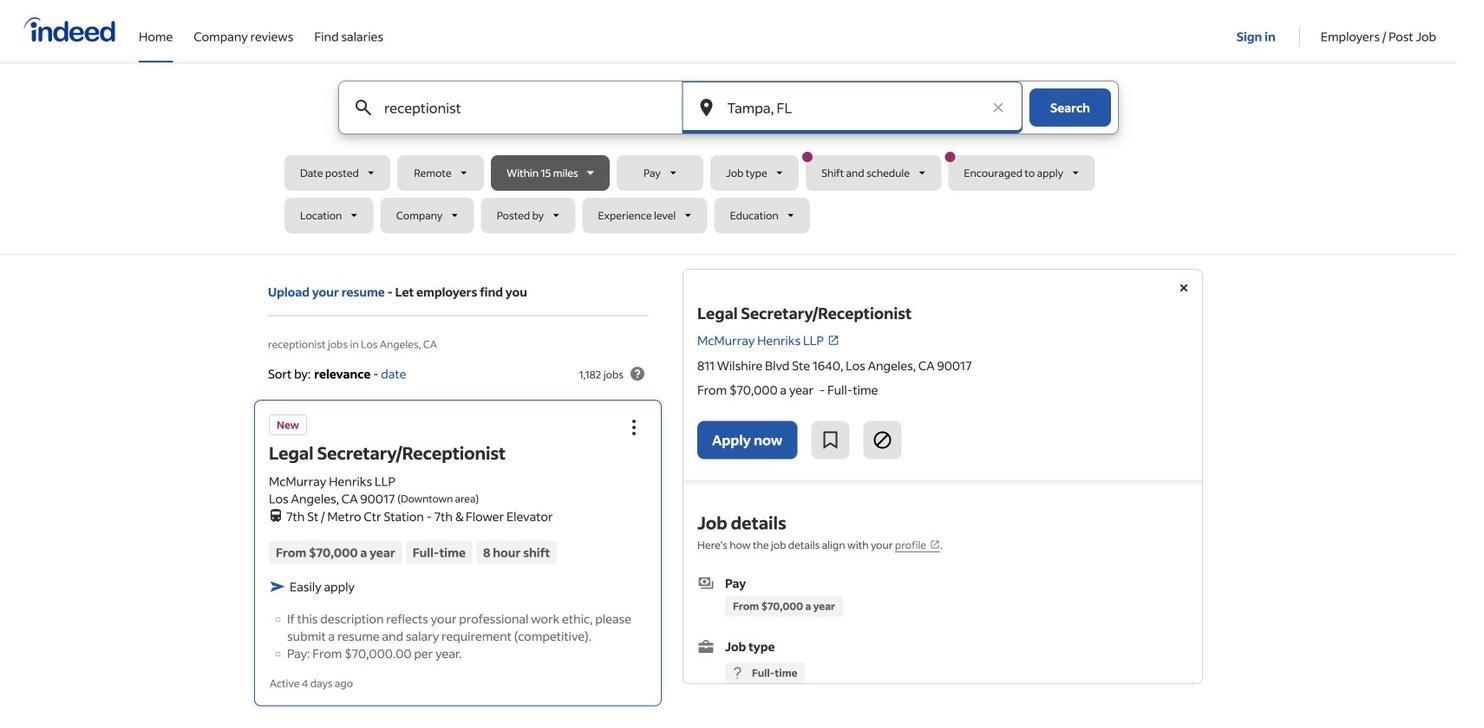 Task type: locate. For each thing, give the bounding box(es) containing it.
job actions for legal secretary/receptionist is collapsed image
[[624, 417, 644, 438]]

mcmurray henriks llp (opens in a new tab) image
[[827, 334, 839, 346]]

close job details image
[[1174, 278, 1194, 298]]

save this job image
[[820, 430, 841, 451]]

None search field
[[284, 81, 1173, 240]]

search: Job title, keywords, or company text field
[[381, 82, 652, 134]]

clear location input image
[[990, 99, 1007, 116]]

transit information image
[[269, 506, 283, 522]]



Task type: describe. For each thing, give the bounding box(es) containing it.
Edit location text field
[[724, 82, 981, 134]]

not interested image
[[872, 430, 893, 451]]

missing qualification image
[[729, 665, 745, 681]]

help icon image
[[627, 363, 648, 384]]

job preferences (opens in a new window) image
[[930, 539, 940, 550]]



Task type: vqa. For each thing, say whether or not it's contained in the screenshot.
Not Interested icon
yes



